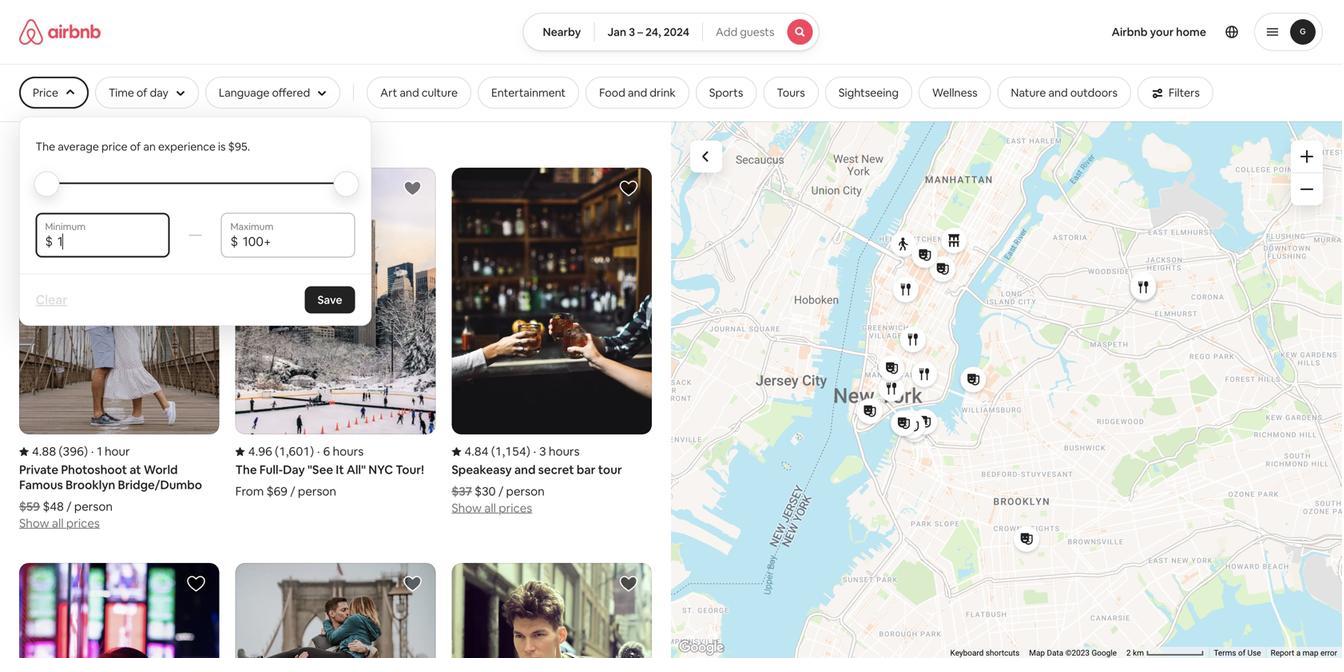 Task type: vqa. For each thing, say whether or not it's contained in the screenshot.
Data
yes



Task type: describe. For each thing, give the bounding box(es) containing it.
world
[[144, 463, 178, 478]]

add guests
[[716, 25, 775, 39]]

nature and outdoors
[[1012, 86, 1118, 100]]

price
[[33, 86, 58, 100]]

the for the average price of an experience is $95.
[[36, 139, 55, 154]]

4.96
[[248, 444, 272, 460]]

all inside "speakeasy and secret bar tour $37 $30 / person show all prices"
[[485, 501, 496, 517]]

brooklyn
[[66, 478, 115, 493]]

show all prices button for $30
[[452, 500, 532, 517]]

jan
[[608, 25, 627, 39]]

add to wishlist image for hour
[[187, 179, 206, 198]]

489
[[19, 133, 39, 148]]

google image
[[675, 638, 728, 659]]

data
[[1047, 649, 1064, 658]]

the average price of an experience is $95.
[[36, 139, 250, 154]]

and for food
[[628, 86, 648, 100]]

it
[[336, 463, 344, 478]]

tours
[[777, 86, 806, 100]]

Nature and outdoors button
[[998, 77, 1132, 109]]

· for · 1 hour
[[91, 444, 94, 460]]

2 km button
[[1122, 647, 1210, 659]]

–
[[638, 25, 643, 39]]

guests
[[740, 25, 775, 39]]

map
[[1030, 649, 1045, 658]]

4.84
[[465, 444, 489, 460]]

experiences
[[80, 133, 145, 148]]

sightseeing
[[839, 86, 899, 100]]

terms of use
[[1214, 649, 1262, 658]]

food
[[600, 86, 626, 100]]

nearby button
[[523, 13, 595, 51]]

from
[[236, 484, 264, 500]]

entertainment
[[492, 86, 566, 100]]

culture
[[422, 86, 458, 100]]

wellness
[[933, 86, 978, 100]]

error
[[1321, 649, 1338, 658]]

speakeasy
[[452, 463, 512, 478]]

the full-day "see it all" nyc tour! group
[[236, 168, 436, 500]]

jan 3 – 24, 2024
[[608, 25, 690, 39]]

report
[[1271, 649, 1295, 658]]

map
[[1303, 649, 1319, 658]]

Entertainment button
[[478, 77, 580, 109]]

Wellness button
[[919, 77, 992, 109]]

price button
[[19, 77, 89, 109]]

secret
[[538, 463, 574, 478]]

4.84 (1,154)
[[465, 444, 530, 460]]

3 for –
[[629, 25, 635, 39]]

use
[[1248, 649, 1262, 658]]

4.96 (1,601)
[[248, 444, 314, 460]]

art and culture
[[381, 86, 458, 100]]

a
[[1297, 649, 1301, 658]]

$59
[[19, 499, 40, 515]]

nyc
[[369, 463, 393, 478]]

all"
[[347, 463, 366, 478]]

the full-day "see it all" nyc tour! from $69 / person
[[236, 463, 424, 500]]

hour
[[105, 444, 130, 460]]

3 for hours
[[540, 444, 546, 460]]

tour
[[598, 463, 622, 478]]

"see
[[308, 463, 333, 478]]

at
[[130, 463, 141, 478]]

outdoors
[[1071, 86, 1118, 100]]

Food and drink button
[[586, 77, 690, 109]]

add to wishlist image for hours
[[403, 179, 422, 198]]

4.88 (396)
[[32, 444, 88, 460]]

keyboard shortcuts button
[[951, 648, 1020, 659]]

24,
[[646, 25, 661, 39]]

· for · 6 hours
[[317, 444, 320, 460]]

zoom out image
[[1301, 183, 1314, 196]]

experience
[[158, 139, 216, 154]]

photoshoot
[[61, 463, 127, 478]]

terms
[[1214, 649, 1237, 658]]

profile element
[[839, 0, 1324, 64]]

day
[[283, 463, 305, 478]]

hours for · 6 hours
[[333, 444, 364, 460]]

$48
[[43, 499, 64, 515]]

filters button
[[1138, 77, 1214, 109]]

private
[[19, 463, 58, 478]]

google map
showing 20 experiences. region
[[671, 121, 1343, 659]]

$ text field
[[58, 234, 160, 250]]

private photoshoot at world famous brooklyn bridge/dumbo group
[[19, 168, 220, 532]]

person inside "speakeasy and secret bar tour $37 $30 / person show all prices"
[[506, 484, 545, 500]]

sports
[[710, 86, 744, 100]]

· 3 hours
[[534, 444, 580, 460]]

filters
[[1169, 86, 1200, 100]]



Task type: locate. For each thing, give the bounding box(es) containing it.
show all prices button inside private photoshoot at world famous brooklyn bridge/dumbo group
[[19, 515, 100, 532]]

and for speakeasy
[[515, 463, 536, 478]]

0 horizontal spatial 3
[[540, 444, 546, 460]]

full-
[[260, 463, 283, 478]]

1 horizontal spatial the
[[236, 463, 257, 478]]

of left use
[[1239, 649, 1246, 658]]

drink
[[650, 86, 676, 100]]

1 horizontal spatial ·
[[317, 444, 320, 460]]

$ for $ text field at the left top of the page
[[231, 233, 238, 250]]

$30
[[475, 484, 496, 500]]

terms of use link
[[1214, 649, 1262, 658]]

/
[[290, 484, 295, 500], [499, 484, 504, 500], [66, 499, 72, 515]]

art
[[381, 86, 397, 100]]

3 up secret
[[540, 444, 546, 460]]

0 horizontal spatial show
[[19, 516, 49, 532]]

save button
[[305, 287, 355, 314]]

and for art
[[400, 86, 419, 100]]

0 vertical spatial of
[[130, 139, 141, 154]]

0 horizontal spatial /
[[66, 499, 72, 515]]

is
[[218, 139, 226, 154]]

2
[[1127, 649, 1132, 658]]

bar
[[577, 463, 596, 478]]

2 $ from the left
[[231, 233, 238, 250]]

0 horizontal spatial $
[[45, 233, 53, 250]]

and for nature
[[1049, 86, 1068, 100]]

add to wishlist image
[[187, 179, 206, 198], [403, 179, 422, 198], [403, 575, 422, 594]]

hours up "all""
[[333, 444, 364, 460]]

all inside private photoshoot at world famous brooklyn bridge/dumbo $59 $48 / person show all prices
[[52, 516, 64, 532]]

the for the full-day "see it all" nyc tour! from $69 / person
[[236, 463, 257, 478]]

keyboard shortcuts
[[951, 649, 1020, 658]]

None search field
[[523, 13, 820, 51]]

2 km
[[1127, 649, 1147, 658]]

show inside "speakeasy and secret bar tour $37 $30 / person show all prices"
[[452, 501, 482, 517]]

(396)
[[59, 444, 88, 460]]

3 inside button
[[629, 25, 635, 39]]

/ inside private photoshoot at world famous brooklyn bridge/dumbo $59 $48 / person show all prices
[[66, 499, 72, 515]]

add guests button
[[703, 13, 820, 51]]

show all prices button down "famous"
[[19, 515, 100, 532]]

hours up secret
[[549, 444, 580, 460]]

and down (1,154)
[[515, 463, 536, 478]]

nature
[[1012, 86, 1047, 100]]

1 horizontal spatial show all prices button
[[452, 500, 532, 517]]

bridge/dumbo
[[118, 478, 202, 493]]

1 horizontal spatial hours
[[549, 444, 580, 460]]

/ right $69 at the left bottom of page
[[290, 484, 295, 500]]

price
[[102, 139, 128, 154]]

· left 1
[[91, 444, 94, 460]]

/ right $48
[[66, 499, 72, 515]]

1 vertical spatial of
[[1239, 649, 1246, 658]]

· right (1,154)
[[534, 444, 536, 460]]

(1,601)
[[275, 444, 314, 460]]

all down $48
[[52, 516, 64, 532]]

1 · from the left
[[91, 444, 94, 460]]

3 inside speakeasy and secret bar tour group
[[540, 444, 546, 460]]

and right nature
[[1049, 86, 1068, 100]]

Art and culture button
[[367, 77, 472, 109]]

the
[[36, 139, 55, 154], [236, 463, 257, 478]]

0 horizontal spatial all
[[52, 516, 64, 532]]

show all prices button down speakeasy
[[452, 500, 532, 517]]

private photoshoot at world famous brooklyn bridge/dumbo $59 $48 / person show all prices
[[19, 463, 202, 532]]

3 left "–"
[[629, 25, 635, 39]]

add to wishlist image inside the full-day "see it all" nyc tour! group
[[403, 179, 422, 198]]

person down brooklyn
[[74, 499, 113, 515]]

$95.
[[228, 139, 250, 154]]

$
[[45, 233, 53, 250], [231, 233, 238, 250]]

1 hours from the left
[[333, 444, 364, 460]]

· 1 hour
[[91, 444, 130, 460]]

prices inside private photoshoot at world famous brooklyn bridge/dumbo $59 $48 / person show all prices
[[66, 516, 100, 532]]

1 horizontal spatial all
[[485, 501, 496, 517]]

$ for $ text box
[[45, 233, 53, 250]]

prices
[[499, 501, 532, 517], [66, 516, 100, 532]]

/ inside "speakeasy and secret bar tour $37 $30 / person show all prices"
[[499, 484, 504, 500]]

prices down speakeasy
[[499, 501, 532, 517]]

the left average
[[36, 139, 55, 154]]

· 6 hours
[[317, 444, 364, 460]]

map data ©2023 google
[[1030, 649, 1117, 658]]

add
[[716, 25, 738, 39]]

speakeasy and secret bar tour $37 $30 / person show all prices
[[452, 463, 622, 517]]

4.84 out of 5 average rating,  1,154 reviews image
[[452, 444, 530, 460]]

jan 3 – 24, 2024 button
[[594, 13, 703, 51]]

add to wishlist image
[[619, 179, 639, 198], [187, 575, 206, 594], [619, 575, 639, 594]]

person
[[298, 484, 337, 500], [506, 484, 545, 500], [74, 499, 113, 515]]

·
[[91, 444, 94, 460], [317, 444, 320, 460], [534, 444, 536, 460]]

person down secret
[[506, 484, 545, 500]]

the up from
[[236, 463, 257, 478]]

none search field containing nearby
[[523, 13, 820, 51]]

0 horizontal spatial hours
[[333, 444, 364, 460]]

1 vertical spatial 3
[[540, 444, 546, 460]]

hours inside the full-day "see it all" nyc tour! group
[[333, 444, 364, 460]]

· inside speakeasy and secret bar tour group
[[534, 444, 536, 460]]

0 vertical spatial the
[[36, 139, 55, 154]]

1 horizontal spatial 3
[[629, 25, 635, 39]]

prices inside "speakeasy and secret bar tour $37 $30 / person show all prices"
[[499, 501, 532, 517]]

km
[[1133, 649, 1145, 658]]

show inside private photoshoot at world famous brooklyn bridge/dumbo $59 $48 / person show all prices
[[19, 516, 49, 532]]

add to wishlist image inside private photoshoot at world famous brooklyn bridge/dumbo group
[[187, 179, 206, 198]]

0 horizontal spatial show all prices button
[[19, 515, 100, 532]]

· inside the full-day "see it all" nyc tour! group
[[317, 444, 320, 460]]

show
[[452, 501, 482, 517], [19, 516, 49, 532]]

489 nearby experiences
[[19, 133, 145, 148]]

6
[[323, 444, 330, 460]]

hours inside speakeasy and secret bar tour group
[[549, 444, 580, 460]]

$37
[[452, 484, 472, 500]]

4.96 out of 5 average rating,  1,601 reviews image
[[236, 444, 314, 460]]

1 $ from the left
[[45, 233, 53, 250]]

2 horizontal spatial person
[[506, 484, 545, 500]]

3 · from the left
[[534, 444, 536, 460]]

hours for · 3 hours
[[549, 444, 580, 460]]

0 horizontal spatial the
[[36, 139, 55, 154]]

show all prices button for $48
[[19, 515, 100, 532]]

/ inside the full-day "see it all" nyc tour! from $69 / person
[[290, 484, 295, 500]]

0 horizontal spatial prices
[[66, 516, 100, 532]]

save
[[318, 293, 342, 307]]

speakeasy and secret bar tour group
[[452, 168, 652, 517]]

Sightseeing button
[[825, 77, 913, 109]]

keyboard
[[951, 649, 984, 658]]

all down $30
[[485, 501, 496, 517]]

$69
[[267, 484, 288, 500]]

©2023
[[1066, 649, 1090, 658]]

clear button
[[28, 284, 75, 316]]

$ up clear
[[45, 233, 53, 250]]

show down $37
[[452, 501, 482, 517]]

of
[[130, 139, 141, 154], [1239, 649, 1246, 658]]

· left the 6
[[317, 444, 320, 460]]

3
[[629, 25, 635, 39], [540, 444, 546, 460]]

Tours button
[[764, 77, 819, 109]]

Sports button
[[696, 77, 757, 109]]

zoom in image
[[1301, 150, 1314, 163]]

1 horizontal spatial $
[[231, 233, 238, 250]]

1 horizontal spatial /
[[290, 484, 295, 500]]

average
[[58, 139, 99, 154]]

0 horizontal spatial of
[[130, 139, 141, 154]]

prices down brooklyn
[[66, 516, 100, 532]]

1 horizontal spatial of
[[1239, 649, 1246, 658]]

1 vertical spatial the
[[236, 463, 257, 478]]

report a map error
[[1271, 649, 1338, 658]]

2024
[[664, 25, 690, 39]]

4.88 out of 5 average rating,  396 reviews image
[[19, 444, 88, 460]]

show all prices button inside speakeasy and secret bar tour group
[[452, 500, 532, 517]]

nearby
[[41, 133, 78, 148]]

person inside private photoshoot at world famous brooklyn bridge/dumbo $59 $48 / person show all prices
[[74, 499, 113, 515]]

the inside the full-day "see it all" nyc tour! from $69 / person
[[236, 463, 257, 478]]

of left an
[[130, 139, 141, 154]]

0 horizontal spatial person
[[74, 499, 113, 515]]

and right art
[[400, 86, 419, 100]]

2 hours from the left
[[549, 444, 580, 460]]

person down "see
[[298, 484, 337, 500]]

4.88
[[32, 444, 56, 460]]

google
[[1092, 649, 1117, 658]]

0 horizontal spatial ·
[[91, 444, 94, 460]]

food and drink
[[600, 86, 676, 100]]

shortcuts
[[986, 649, 1020, 658]]

and inside "speakeasy and secret bar tour $37 $30 / person show all prices"
[[515, 463, 536, 478]]

and
[[400, 86, 419, 100], [628, 86, 648, 100], [1049, 86, 1068, 100], [515, 463, 536, 478]]

1 horizontal spatial person
[[298, 484, 337, 500]]

$ text field
[[243, 234, 346, 250]]

1 horizontal spatial prices
[[499, 501, 532, 517]]

clear
[[36, 292, 67, 308]]

person inside the full-day "see it all" nyc tour! from $69 / person
[[298, 484, 337, 500]]

1
[[97, 444, 102, 460]]

2 horizontal spatial /
[[499, 484, 504, 500]]

2 · from the left
[[317, 444, 320, 460]]

nearby
[[543, 25, 581, 39]]

· inside private photoshoot at world famous brooklyn bridge/dumbo group
[[91, 444, 94, 460]]

an
[[143, 139, 156, 154]]

1 horizontal spatial show
[[452, 501, 482, 517]]

famous
[[19, 478, 63, 493]]

2 horizontal spatial ·
[[534, 444, 536, 460]]

show down $59
[[19, 516, 49, 532]]

(1,154)
[[491, 444, 530, 460]]

0 vertical spatial 3
[[629, 25, 635, 39]]

· for · 3 hours
[[534, 444, 536, 460]]

and left drink
[[628, 86, 648, 100]]

/ right $30
[[499, 484, 504, 500]]

$ left $ text field at the left top of the page
[[231, 233, 238, 250]]

tour!
[[396, 463, 424, 478]]



